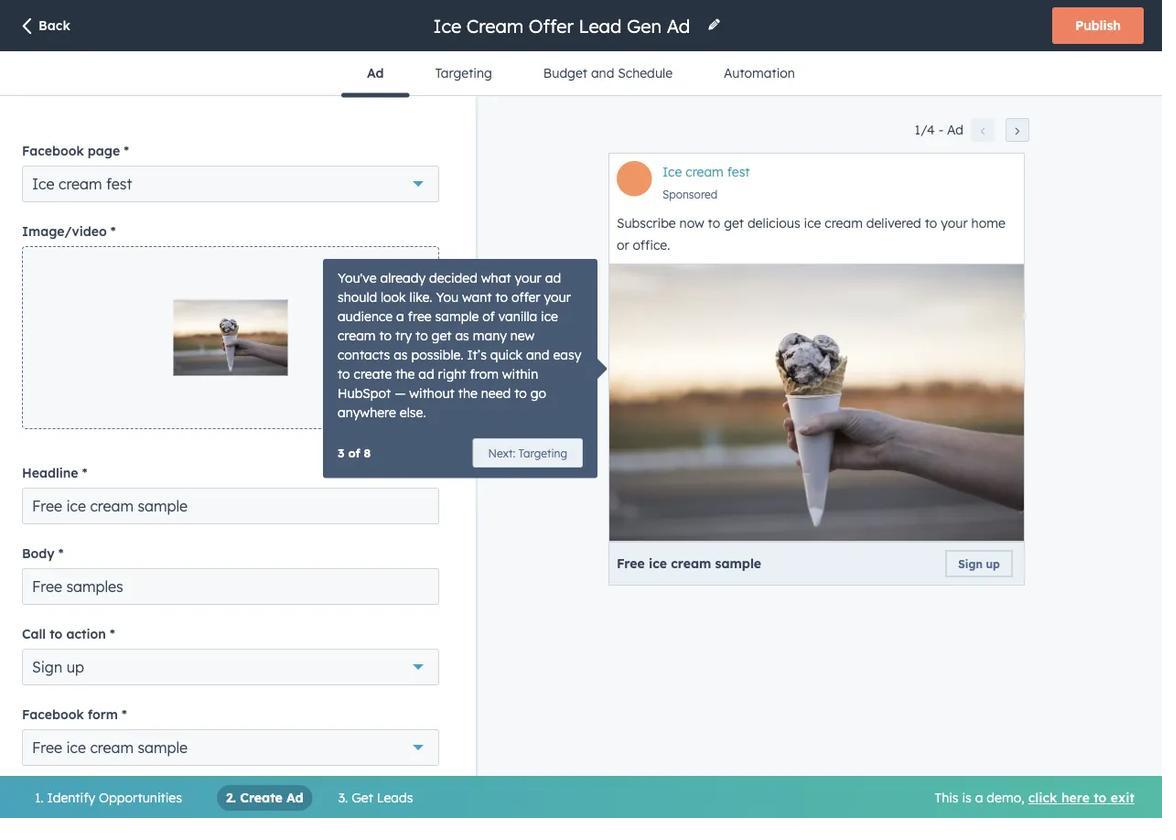 Task type: vqa. For each thing, say whether or not it's contained in the screenshot.
Search search field
no



Task type: describe. For each thing, give the bounding box(es) containing it.
1 vertical spatial a
[[976, 790, 984, 806]]

many
[[473, 327, 507, 343]]

facebook form
[[22, 707, 118, 723]]

contacts
[[338, 347, 390, 363]]

this
[[935, 790, 959, 806]]

facebook for ice
[[22, 143, 84, 159]]

here
[[1062, 790, 1090, 806]]

headline
[[22, 465, 78, 481]]

next: targeting
[[488, 446, 568, 460]]

to right now
[[708, 215, 721, 231]]

to right delivered
[[925, 215, 938, 231]]

try
[[396, 327, 412, 343]]

1 vertical spatial of
[[348, 445, 360, 461]]

create
[[240, 790, 283, 806]]

to left go
[[515, 385, 527, 401]]

1.
[[35, 790, 44, 806]]

and inside "budget and schedule" button
[[591, 65, 615, 81]]

free ice cream sample button
[[22, 730, 439, 766]]

sign inside popup button
[[32, 658, 62, 677]]

3.
[[338, 790, 348, 806]]

vanilla
[[499, 308, 538, 324]]

identify
[[47, 790, 95, 806]]

subscribe now to get delicious ice cream delivered to your home or office.
[[617, 215, 1006, 253]]

free
[[408, 308, 432, 324]]

need
[[481, 385, 511, 401]]

none field inside page section element
[[432, 13, 696, 38]]

sign up button
[[946, 550, 1014, 578]]

cream inside ice cream fest popup button
[[59, 175, 102, 193]]

click
[[1029, 790, 1058, 806]]

else.
[[400, 404, 426, 420]]

fest for ice cream fest
[[106, 175, 132, 193]]

ice inside subscribe now to get delicious ice cream delivered to your home or office.
[[804, 215, 822, 231]]

page
[[88, 143, 120, 159]]

is
[[963, 790, 972, 806]]

you've
[[338, 270, 377, 286]]

cream inside you've already decided what your ad should look like. you want to offer your audience a free sample of vanilla ice cream to try to get as many new contacts as possible. it's quick and easy to create the ad right from within hubspot — without the need to go anywhere else.
[[338, 327, 376, 343]]

next: targeting button
[[473, 438, 583, 468]]

to down what
[[496, 289, 508, 305]]

publish button
[[1053, 7, 1145, 44]]

quick
[[491, 347, 523, 363]]

delicious
[[748, 215, 801, 231]]

get inside subscribe now to get delicious ice cream delivered to your home or office.
[[724, 215, 744, 231]]

exit
[[1111, 790, 1135, 806]]

0 horizontal spatial ad
[[419, 366, 435, 382]]

sample inside you've already decided what your ad should look like. you want to offer your audience a free sample of vanilla ice cream to try to get as many new contacts as possible. it's quick and easy to create the ad right from within hubspot — without the need to go anywhere else.
[[435, 308, 479, 324]]

3 of 8
[[338, 445, 371, 461]]

now
[[680, 215, 705, 231]]

get
[[352, 790, 373, 806]]

next image
[[1013, 126, 1024, 137]]

page section element
[[0, 0, 1163, 98]]

or
[[617, 237, 630, 253]]

budget
[[544, 65, 588, 81]]

call
[[22, 626, 46, 642]]

2. create ad button
[[226, 786, 304, 811]]

2 vertical spatial your
[[544, 289, 571, 305]]

1/4 - ad
[[915, 122, 964, 138]]

budget and schedule button
[[518, 51, 699, 95]]

audience
[[338, 308, 393, 324]]

of inside you've already decided what your ad should look like. you want to offer your audience a free sample of vanilla ice cream to try to get as many new contacts as possible. it's quick and easy to create the ad right from within hubspot — without the need to go anywhere else.
[[483, 308, 495, 324]]

body
[[22, 546, 55, 562]]

home
[[972, 215, 1006, 231]]

1/4
[[915, 122, 936, 138]]

look
[[381, 289, 406, 305]]

facebook for free
[[22, 707, 84, 723]]

leads
[[377, 790, 413, 806]]

0 vertical spatial as
[[455, 327, 470, 343]]

8
[[364, 445, 371, 461]]

targeting button
[[410, 51, 518, 95]]

1. identify opportunities button
[[35, 786, 182, 811]]

create
[[354, 366, 392, 382]]

to right call
[[50, 626, 63, 642]]

want
[[462, 289, 492, 305]]

to left the try
[[380, 327, 392, 343]]

sign up button
[[22, 649, 439, 686]]

0 vertical spatial the
[[396, 366, 415, 382]]

ice cream fest sponsored
[[663, 164, 750, 201]]

go
[[531, 385, 547, 401]]

budget and schedule
[[544, 65, 673, 81]]

sign inside button
[[959, 557, 983, 571]]

facebook page
[[22, 143, 120, 159]]

Body text field
[[22, 569, 439, 605]]

subscribe
[[617, 215, 676, 231]]

from
[[470, 366, 499, 382]]

1 horizontal spatial targeting
[[519, 446, 568, 460]]

3. get leads button
[[338, 786, 413, 811]]

form
[[88, 707, 118, 723]]

Headline text field
[[22, 488, 439, 525]]

ice cream fest button
[[22, 166, 439, 202]]

cream inside ice cream fest sponsored
[[686, 164, 724, 180]]

should
[[338, 289, 377, 305]]

office.
[[633, 237, 671, 253]]

1 vertical spatial sample
[[716, 556, 762, 572]]



Task type: locate. For each thing, give the bounding box(es) containing it.
fest down page
[[106, 175, 132, 193]]

the down right
[[458, 385, 478, 401]]

1 horizontal spatial get
[[724, 215, 744, 231]]

and
[[591, 65, 615, 81], [527, 347, 550, 363]]

get inside you've already decided what your ad should look like. you want to offer your audience a free sample of vanilla ice cream to try to get as many new contacts as possible. it's quick and easy to create the ad right from within hubspot — without the need to go anywhere else.
[[432, 327, 452, 343]]

schedule
[[618, 65, 673, 81]]

ice cream fest
[[32, 175, 132, 193]]

0 vertical spatial and
[[591, 65, 615, 81]]

to down contacts
[[338, 366, 350, 382]]

already
[[380, 270, 426, 286]]

cream inside free ice cream sample popup button
[[90, 739, 134, 757]]

ice for ice cream fest
[[32, 175, 54, 193]]

ad preview image of ice cream cone image
[[173, 300, 288, 376]]

1 vertical spatial sign
[[32, 658, 62, 677]]

1 horizontal spatial free
[[617, 556, 645, 572]]

back
[[38, 17, 70, 33]]

demo,
[[987, 790, 1025, 806]]

None field
[[432, 13, 696, 38]]

1 vertical spatial as
[[394, 347, 408, 363]]

3. get leads
[[338, 790, 413, 806]]

1. identify opportunities
[[35, 790, 182, 806]]

0 horizontal spatial up
[[66, 658, 84, 677]]

2 horizontal spatial sample
[[716, 556, 762, 572]]

the up —
[[396, 366, 415, 382]]

like.
[[410, 289, 433, 305]]

ad button
[[342, 51, 410, 98]]

as up it's
[[455, 327, 470, 343]]

—
[[395, 385, 406, 401]]

ad right the create in the left of the page
[[287, 790, 304, 806]]

you
[[436, 289, 459, 305]]

1 horizontal spatial sample
[[435, 308, 479, 324]]

it's
[[467, 347, 487, 363]]

cream
[[686, 164, 724, 180], [59, 175, 102, 193], [825, 215, 863, 231], [338, 327, 376, 343], [671, 556, 712, 572], [90, 739, 134, 757]]

action
[[66, 626, 106, 642]]

0 horizontal spatial sample
[[138, 739, 188, 757]]

fest up delicious
[[728, 164, 750, 180]]

get up 'possible.'
[[432, 327, 452, 343]]

ad inside button
[[367, 65, 384, 81]]

facebook
[[22, 143, 84, 159], [22, 707, 84, 723]]

ice
[[804, 215, 822, 231], [541, 308, 558, 324], [649, 556, 667, 572], [66, 739, 86, 757]]

ice inside ice cream fest sponsored
[[663, 164, 682, 180]]

ad for 2. create ad
[[287, 790, 304, 806]]

opportunities
[[99, 790, 182, 806]]

0 horizontal spatial sign up
[[32, 658, 84, 677]]

2 horizontal spatial ad
[[948, 122, 964, 138]]

1 horizontal spatial free ice cream sample
[[617, 556, 762, 572]]

2 horizontal spatial your
[[942, 215, 968, 231]]

free
[[617, 556, 645, 572], [32, 739, 62, 757]]

0 horizontal spatial ad
[[287, 790, 304, 806]]

0 vertical spatial free
[[617, 556, 645, 572]]

targeting right next:
[[519, 446, 568, 460]]

hubspot
[[338, 385, 391, 401]]

next:
[[488, 446, 516, 460]]

0 vertical spatial up
[[987, 557, 1001, 571]]

within
[[503, 366, 539, 382]]

0 vertical spatial free ice cream sample
[[617, 556, 762, 572]]

1 horizontal spatial of
[[483, 308, 495, 324]]

as
[[455, 327, 470, 343], [394, 347, 408, 363]]

call to action
[[22, 626, 106, 642]]

ice inside ice cream fest popup button
[[32, 175, 54, 193]]

facebook left form
[[22, 707, 84, 723]]

the
[[396, 366, 415, 382], [458, 385, 478, 401]]

0 vertical spatial sign
[[959, 557, 983, 571]]

a right is
[[976, 790, 984, 806]]

sample inside popup button
[[138, 739, 188, 757]]

fest
[[728, 164, 750, 180], [106, 175, 132, 193]]

decided
[[429, 270, 478, 286]]

ad
[[367, 65, 384, 81], [948, 122, 964, 138], [287, 790, 304, 806]]

ad right - on the top right of page
[[948, 122, 964, 138]]

ice up sponsored
[[663, 164, 682, 180]]

1 vertical spatial get
[[432, 327, 452, 343]]

2 vertical spatial sample
[[138, 739, 188, 757]]

1 vertical spatial free ice cream sample
[[32, 739, 188, 757]]

1 horizontal spatial ad
[[545, 270, 561, 286]]

0 horizontal spatial free ice cream sample
[[32, 739, 188, 757]]

image/video
[[22, 223, 107, 239]]

0 vertical spatial ad
[[545, 270, 561, 286]]

2.
[[226, 790, 236, 806]]

your up offer
[[515, 270, 542, 286]]

sample
[[435, 308, 479, 324], [716, 556, 762, 572], [138, 739, 188, 757]]

your inside subscribe now to get delicious ice cream delivered to your home or office.
[[942, 215, 968, 231]]

1 vertical spatial sign up
[[32, 658, 84, 677]]

0 horizontal spatial the
[[396, 366, 415, 382]]

facebook up ice cream fest
[[22, 143, 84, 159]]

your right offer
[[544, 289, 571, 305]]

1 horizontal spatial your
[[544, 289, 571, 305]]

your
[[942, 215, 968, 231], [515, 270, 542, 286], [544, 289, 571, 305]]

what
[[481, 270, 511, 286]]

0 horizontal spatial targeting
[[435, 65, 492, 81]]

ad right what
[[545, 270, 561, 286]]

sponsored
[[663, 188, 718, 201]]

1 vertical spatial up
[[66, 658, 84, 677]]

get left delicious
[[724, 215, 744, 231]]

without
[[410, 385, 455, 401]]

0 vertical spatial targeting
[[435, 65, 492, 81]]

automation button
[[699, 51, 821, 95]]

free ice cream sample inside free ice cream sample popup button
[[32, 739, 188, 757]]

0 horizontal spatial your
[[515, 270, 542, 286]]

0 vertical spatial your
[[942, 215, 968, 231]]

ice inside popup button
[[66, 739, 86, 757]]

1 vertical spatial your
[[515, 270, 542, 286]]

targeting right ad button
[[435, 65, 492, 81]]

1 horizontal spatial sign
[[959, 557, 983, 571]]

possible.
[[412, 347, 464, 363]]

0 horizontal spatial ice
[[32, 175, 54, 193]]

0 vertical spatial get
[[724, 215, 744, 231]]

ice for ice cream fest sponsored
[[663, 164, 682, 180]]

0 vertical spatial sign up
[[959, 557, 1001, 571]]

your left home
[[942, 215, 968, 231]]

1 horizontal spatial ad
[[367, 65, 384, 81]]

1 horizontal spatial a
[[976, 790, 984, 806]]

sign up inside popup button
[[32, 658, 84, 677]]

automation
[[724, 65, 796, 81]]

navigation containing ad
[[342, 51, 821, 98]]

0 horizontal spatial a
[[397, 308, 405, 324]]

0 vertical spatial of
[[483, 308, 495, 324]]

navigation
[[342, 51, 821, 98]]

targeting inside navigation
[[435, 65, 492, 81]]

2 facebook from the top
[[22, 707, 84, 723]]

1 vertical spatial the
[[458, 385, 478, 401]]

2. create ad
[[226, 790, 304, 806]]

free inside popup button
[[32, 739, 62, 757]]

of up many in the top of the page
[[483, 308, 495, 324]]

previous image
[[978, 126, 989, 137]]

0 vertical spatial facebook
[[22, 143, 84, 159]]

1 horizontal spatial up
[[987, 557, 1001, 571]]

new
[[511, 327, 535, 343]]

get
[[724, 215, 744, 231], [432, 327, 452, 343]]

navigation inside page section element
[[342, 51, 821, 98]]

2 vertical spatial ad
[[287, 790, 304, 806]]

easy
[[553, 347, 582, 363]]

0 horizontal spatial as
[[394, 347, 408, 363]]

1 vertical spatial free
[[32, 739, 62, 757]]

as down the try
[[394, 347, 408, 363]]

1 facebook from the top
[[22, 143, 84, 159]]

1 vertical spatial ad
[[948, 122, 964, 138]]

delivered
[[867, 215, 922, 231]]

free ice cream sample
[[617, 556, 762, 572], [32, 739, 188, 757]]

anywhere
[[338, 404, 396, 420]]

fest inside popup button
[[106, 175, 132, 193]]

ad left targeting button
[[367, 65, 384, 81]]

up inside sign up popup button
[[66, 658, 84, 677]]

0 vertical spatial a
[[397, 308, 405, 324]]

ice down 'facebook page'
[[32, 175, 54, 193]]

and inside you've already decided what your ad should look like. you want to offer your audience a free sample of vanilla ice cream to try to get as many new contacts as possible. it's quick and easy to create the ad right from within hubspot — without the need to go anywhere else.
[[527, 347, 550, 363]]

0 vertical spatial ad
[[367, 65, 384, 81]]

0 horizontal spatial free
[[32, 739, 62, 757]]

1 vertical spatial and
[[527, 347, 550, 363]]

fest for ice cream fest sponsored
[[728, 164, 750, 180]]

and right budget at top
[[591, 65, 615, 81]]

3
[[338, 445, 345, 461]]

a left free
[[397, 308, 405, 324]]

and down new
[[527, 347, 550, 363]]

ad up without
[[419, 366, 435, 382]]

1 horizontal spatial the
[[458, 385, 478, 401]]

ad for 1/4 - ad
[[948, 122, 964, 138]]

ice
[[663, 164, 682, 180], [32, 175, 54, 193]]

to left exit
[[1094, 790, 1107, 806]]

1 vertical spatial facebook
[[22, 707, 84, 723]]

to right the try
[[416, 327, 428, 343]]

sign up inside button
[[959, 557, 1001, 571]]

0 horizontal spatial sign
[[32, 658, 62, 677]]

to
[[708, 215, 721, 231], [925, 215, 938, 231], [496, 289, 508, 305], [380, 327, 392, 343], [416, 327, 428, 343], [338, 366, 350, 382], [515, 385, 527, 401], [50, 626, 63, 642], [1094, 790, 1107, 806]]

1 vertical spatial targeting
[[519, 446, 568, 460]]

0 vertical spatial sample
[[435, 308, 479, 324]]

you've already decided what your ad should look like. you want to offer your audience a free sample of vanilla ice cream to try to get as many new contacts as possible. it's quick and easy to create the ad right from within hubspot — without the need to go anywhere else.
[[338, 270, 582, 420]]

0 horizontal spatial and
[[527, 347, 550, 363]]

a inside you've already decided what your ad should look like. you want to offer your audience a free sample of vanilla ice cream to try to get as many new contacts as possible. it's quick and easy to create the ad right from within hubspot — without the need to go anywhere else.
[[397, 308, 405, 324]]

1 horizontal spatial fest
[[728, 164, 750, 180]]

1 horizontal spatial ice
[[663, 164, 682, 180]]

back button
[[18, 17, 70, 37]]

cream inside subscribe now to get delicious ice cream delivered to your home or office.
[[825, 215, 863, 231]]

click here to exit link
[[1029, 786, 1135, 811]]

a
[[397, 308, 405, 324], [976, 790, 984, 806]]

ice inside you've already decided what your ad should look like. you want to offer your audience a free sample of vanilla ice cream to try to get as many new contacts as possible. it's quick and easy to create the ad right from within hubspot — without the need to go anywhere else.
[[541, 308, 558, 324]]

-
[[939, 122, 944, 138]]

1 horizontal spatial sign up
[[959, 557, 1001, 571]]

0 horizontal spatial fest
[[106, 175, 132, 193]]

1 horizontal spatial and
[[591, 65, 615, 81]]

ad inside button
[[287, 790, 304, 806]]

up inside sign up button
[[987, 557, 1001, 571]]

fest inside ice cream fest sponsored
[[728, 164, 750, 180]]

of right the 3
[[348, 445, 360, 461]]

this is a demo, click here to exit
[[935, 790, 1135, 806]]

publish
[[1076, 17, 1122, 33]]

right
[[438, 366, 467, 382]]

offer
[[512, 289, 541, 305]]

ad
[[545, 270, 561, 286], [419, 366, 435, 382]]

1 vertical spatial ad
[[419, 366, 435, 382]]

0 horizontal spatial of
[[348, 445, 360, 461]]

0 horizontal spatial get
[[432, 327, 452, 343]]

1 horizontal spatial as
[[455, 327, 470, 343]]



